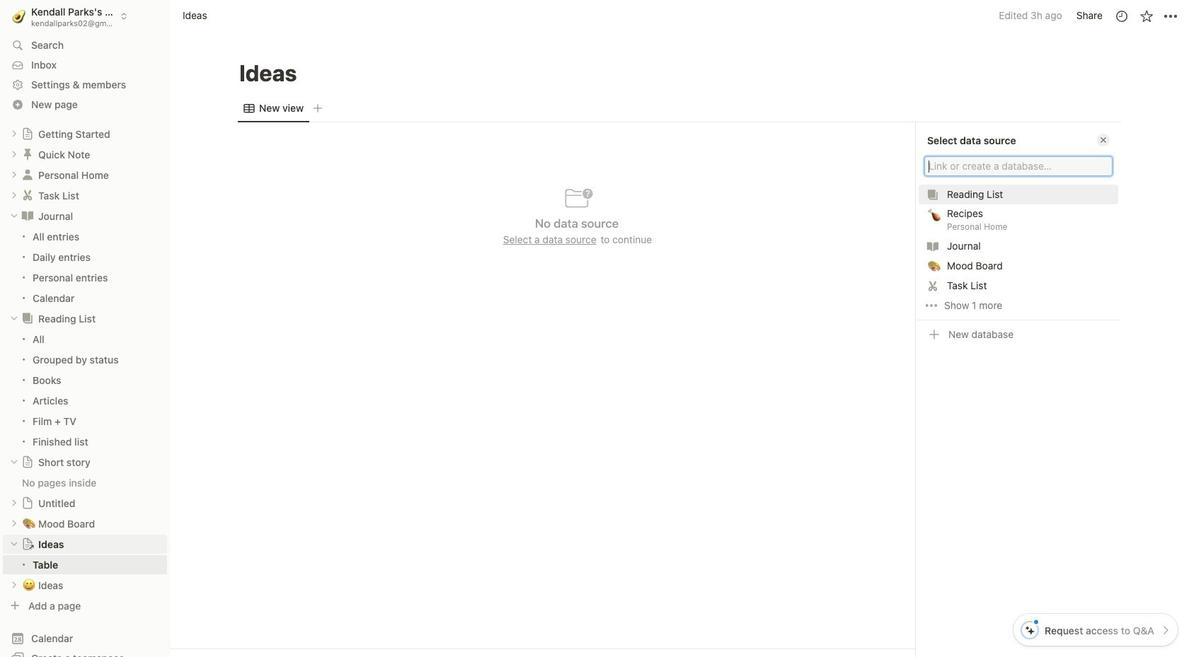 Task type: describe. For each thing, give the bounding box(es) containing it.
3 close image from the top
[[10, 540, 18, 549]]

close image
[[10, 212, 18, 220]]

1 open image from the top
[[10, 171, 18, 179]]

2 open image from the top
[[10, 191, 18, 200]]

1 close image from the top
[[10, 315, 18, 323]]

😀 image
[[23, 577, 35, 593]]

1 group from the top
[[0, 226, 170, 309]]

🎨 image
[[23, 516, 35, 532]]

updates image
[[1115, 9, 1129, 23]]

2 close image from the top
[[10, 458, 18, 467]]



Task type: vqa. For each thing, say whether or not it's contained in the screenshot.
menu
no



Task type: locate. For each thing, give the bounding box(es) containing it.
1 vertical spatial group
[[0, 329, 170, 452]]

1 vertical spatial open image
[[10, 150, 18, 159]]

tab
[[238, 99, 309, 119]]

3 open image from the top
[[10, 499, 18, 508]]

close image
[[10, 315, 18, 323], [10, 458, 18, 467], [10, 540, 18, 549]]

change page icon image
[[21, 128, 34, 140], [21, 147, 35, 162], [21, 168, 35, 182], [21, 188, 35, 203], [21, 209, 35, 223], [21, 312, 35, 326], [21, 456, 34, 469], [21, 497, 34, 510], [21, 538, 34, 551]]

favorite image
[[1140, 9, 1154, 23]]

group
[[0, 226, 170, 309], [0, 329, 170, 452]]

tab list
[[238, 94, 1122, 123]]

1 vertical spatial close image
[[10, 458, 18, 467]]

open image
[[10, 130, 18, 138], [10, 150, 18, 159]]

0 vertical spatial close image
[[10, 315, 18, 323]]

0 vertical spatial open image
[[10, 130, 18, 138]]

🥑 image
[[12, 7, 26, 25]]

5 open image from the top
[[10, 581, 18, 590]]

🎨 image
[[928, 258, 941, 274]]

2 group from the top
[[0, 329, 170, 452]]

Link or create a database… text field
[[929, 160, 1109, 174]]

2 vertical spatial close image
[[10, 540, 18, 549]]

1 open image from the top
[[10, 130, 18, 138]]

0 vertical spatial group
[[0, 226, 170, 309]]

open image
[[10, 171, 18, 179], [10, 191, 18, 200], [10, 499, 18, 508], [10, 520, 18, 528], [10, 581, 18, 590]]

4 open image from the top
[[10, 520, 18, 528]]

🍗 image
[[928, 207, 941, 223]]

2 open image from the top
[[10, 150, 18, 159]]



